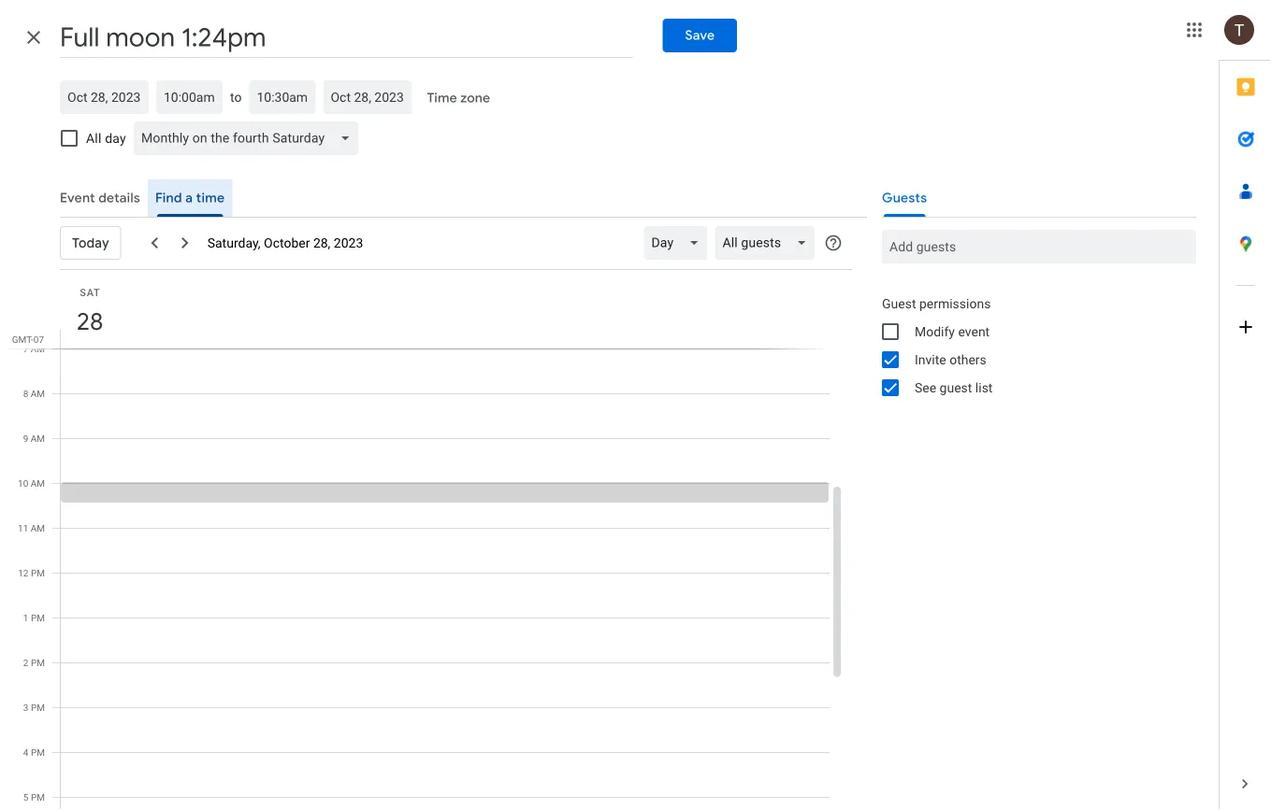 Task type: vqa. For each thing, say whether or not it's contained in the screenshot.
United
no



Task type: locate. For each thing, give the bounding box(es) containing it.
cell
[[61, 35, 830, 811]]

tab list
[[1220, 61, 1271, 759]]

am right 9
[[31, 433, 45, 444]]

8
[[23, 388, 28, 399]]

pm right 5
[[31, 792, 45, 803]]

1
[[23, 613, 29, 624]]

2 am from the top
[[31, 388, 45, 399]]

6 pm from the top
[[31, 792, 45, 803]]

pm right 3
[[31, 702, 45, 714]]

pm right the 12
[[31, 568, 45, 579]]

am for 9 am
[[31, 433, 45, 444]]

save
[[685, 27, 715, 44]]

pm for 4 pm
[[31, 747, 45, 759]]

pm for 5 pm
[[31, 792, 45, 803]]

day
[[105, 130, 126, 146]]

5
[[23, 792, 29, 803]]

1 pm
[[23, 613, 45, 624]]

7
[[23, 343, 28, 354]]

group
[[867, 290, 1196, 402]]

pm for 1 pm
[[31, 613, 45, 624]]

pm right 2
[[31, 658, 45, 669]]

pm right 4
[[31, 747, 45, 759]]

2023
[[334, 235, 363, 251]]

None field
[[134, 122, 366, 155], [644, 226, 715, 260], [715, 226, 822, 260], [134, 122, 366, 155], [644, 226, 715, 260], [715, 226, 822, 260]]

Start time text field
[[164, 86, 215, 108]]

10
[[18, 478, 28, 489]]

guest permissions
[[882, 296, 991, 311]]

all
[[86, 130, 102, 146]]

save button
[[663, 19, 737, 52]]

11
[[18, 523, 28, 534]]

pm right 1
[[31, 613, 45, 624]]

am
[[31, 343, 45, 354], [31, 388, 45, 399], [31, 433, 45, 444], [31, 478, 45, 489], [31, 523, 45, 534]]

today
[[72, 235, 109, 252]]

invite others
[[915, 352, 987, 368]]

invite
[[915, 352, 946, 368]]

time zone button
[[419, 81, 498, 115]]

list
[[975, 380, 993, 396]]

Title text field
[[60, 17, 633, 58]]

am right 7
[[31, 343, 45, 354]]

10 am
[[18, 478, 45, 489]]

gmt-
[[12, 334, 33, 345]]

time
[[427, 90, 457, 107]]

am right 8
[[31, 388, 45, 399]]

zone
[[460, 90, 490, 107]]

saturday,
[[207, 235, 261, 251]]

Start date text field
[[67, 86, 141, 108]]

permissions
[[919, 296, 991, 311]]

1 am from the top
[[31, 343, 45, 354]]

row
[[52, 35, 830, 811]]

12
[[18, 568, 29, 579]]

7 am
[[23, 343, 45, 354]]

am right the 10
[[31, 478, 45, 489]]

guest
[[882, 296, 916, 311]]

pm
[[31, 568, 45, 579], [31, 613, 45, 624], [31, 658, 45, 669], [31, 702, 45, 714], [31, 747, 45, 759], [31, 792, 45, 803]]

2 pm from the top
[[31, 613, 45, 624]]

see
[[915, 380, 936, 396]]

28 grid
[[0, 35, 845, 811]]

3 am from the top
[[31, 433, 45, 444]]

5 pm from the top
[[31, 747, 45, 759]]

4 am from the top
[[31, 478, 45, 489]]

5 am from the top
[[31, 523, 45, 534]]

07
[[33, 334, 44, 345]]

group containing guest permissions
[[867, 290, 1196, 402]]

2
[[23, 658, 29, 669]]

modify event
[[915, 324, 990, 340]]

4 pm from the top
[[31, 702, 45, 714]]

pm for 12 pm
[[31, 568, 45, 579]]

3 pm from the top
[[31, 658, 45, 669]]

1 pm from the top
[[31, 568, 45, 579]]

am right "11"
[[31, 523, 45, 534]]



Task type: describe. For each thing, give the bounding box(es) containing it.
pm for 2 pm
[[31, 658, 45, 669]]

others
[[949, 352, 987, 368]]

to
[[230, 89, 242, 105]]

time zone
[[427, 90, 490, 107]]

End date text field
[[331, 86, 404, 108]]

4
[[23, 747, 29, 759]]

28
[[75, 306, 102, 337]]

9 am
[[23, 433, 45, 444]]

3
[[23, 702, 29, 714]]

saturday, october 28, 2023
[[207, 235, 363, 251]]

End time text field
[[257, 86, 308, 108]]

see guest list
[[915, 380, 993, 396]]

guest
[[940, 380, 972, 396]]

am for 10 am
[[31, 478, 45, 489]]

4 pm
[[23, 747, 45, 759]]

3 pm
[[23, 702, 45, 714]]

28,
[[313, 235, 331, 251]]

october
[[264, 235, 310, 251]]

5 pm
[[23, 792, 45, 803]]

Guests text field
[[889, 230, 1189, 264]]

28 column header
[[60, 270, 830, 349]]

today button
[[60, 221, 121, 266]]

sat
[[80, 287, 101, 298]]

navigation toolbar
[[60, 217, 852, 270]]

saturday, october 28 element
[[68, 300, 111, 343]]

pm for 3 pm
[[31, 702, 45, 714]]

11 am
[[18, 523, 45, 534]]

am for 11 am
[[31, 523, 45, 534]]

8 am
[[23, 388, 45, 399]]

9
[[23, 433, 28, 444]]

event
[[958, 324, 990, 340]]

gmt-07
[[12, 334, 44, 345]]

12 pm
[[18, 568, 45, 579]]

all day
[[86, 130, 126, 146]]

sat 28
[[75, 287, 102, 337]]

modify
[[915, 324, 955, 340]]

2 pm
[[23, 658, 45, 669]]

am for 8 am
[[31, 388, 45, 399]]

am for 7 am
[[31, 343, 45, 354]]



